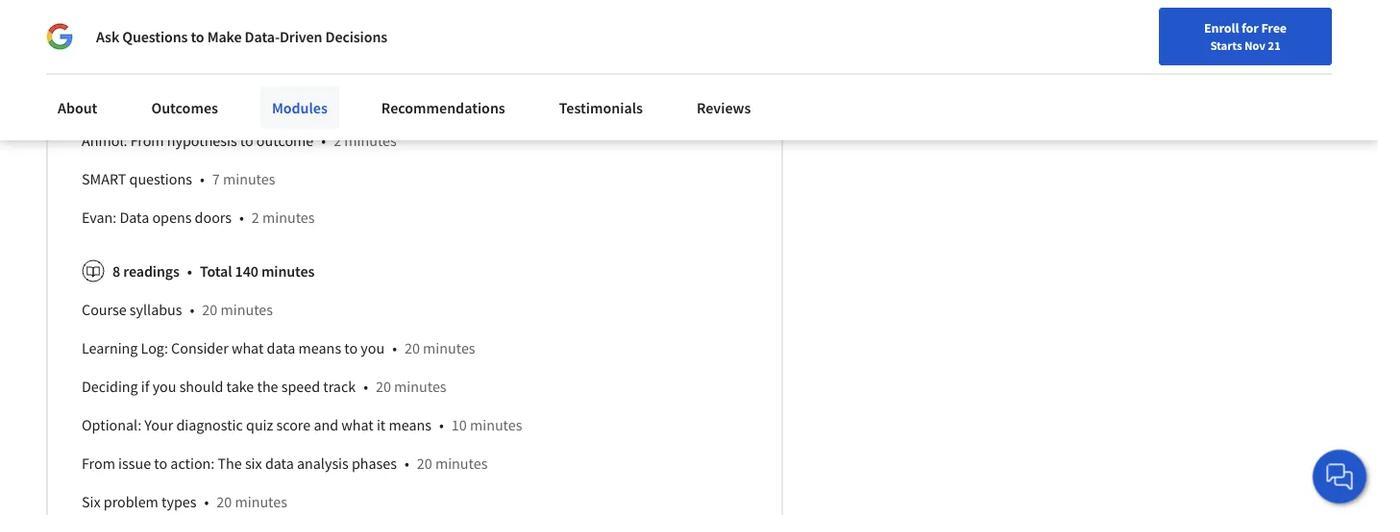 Task type: describe. For each thing, give the bounding box(es) containing it.
learning
[[82, 338, 138, 357]]

six problem types • 20 minutes
[[82, 492, 287, 511]]

for
[[1242, 19, 1259, 37]]

find your new career
[[844, 61, 964, 78]]

analysis
[[297, 453, 349, 473]]

6
[[270, 92, 278, 111]]

banner navigation
[[15, 0, 541, 38]]

for for for individuals
[[31, 10, 52, 29]]

if
[[141, 377, 149, 396]]

minutes down 140
[[221, 300, 273, 319]]

opens
[[152, 207, 192, 227]]

testimonials link
[[548, 86, 654, 129]]

minutes up • total 140 minutes on the bottom left
[[262, 207, 315, 227]]

data-
[[245, 27, 280, 46]]

minutes right data-
[[302, 15, 355, 34]]

140
[[235, 261, 258, 280]]

10
[[452, 415, 467, 434]]

nov
[[1245, 37, 1266, 53]]

from issue to action: the six data analysis phases • 20 minutes
[[82, 453, 488, 473]]

new
[[900, 61, 925, 78]]

21
[[1268, 37, 1281, 53]]

1 vertical spatial the
[[257, 377, 278, 396]]

course syllabus • 20 minutes
[[82, 300, 273, 319]]

testimonials
[[559, 98, 643, 117]]

track
[[323, 377, 356, 396]]

questions
[[122, 27, 188, 46]]

syllabus
[[130, 300, 182, 319]]

speed
[[281, 377, 320, 396]]

1 horizontal spatial you
[[361, 338, 385, 357]]

smart questions • 7 minutes
[[82, 169, 275, 188]]

your
[[144, 415, 173, 434]]

it
[[377, 415, 386, 434]]

1 vertical spatial you
[[152, 377, 176, 396]]

make
[[207, 27, 242, 46]]

readings
[[123, 261, 180, 280]]

ask questions to make data-driven decisions
[[96, 27, 387, 46]]

english
[[1064, 60, 1111, 79]]

six
[[245, 453, 262, 473]]

enroll
[[1204, 19, 1239, 37]]

and
[[314, 415, 338, 434]]

driven
[[280, 27, 322, 46]]

to left make
[[191, 27, 204, 46]]

outcomes
[[151, 98, 218, 117]]

chat with us image
[[1324, 461, 1355, 492]]

decisions
[[325, 27, 387, 46]]

for for for
[[159, 10, 180, 29]]

individuals
[[55, 10, 128, 29]]

about link
[[46, 86, 109, 129]]

coursera image
[[23, 54, 145, 85]]

anmol:
[[82, 131, 127, 150]]

issue
[[118, 453, 151, 473]]

log:
[[141, 338, 168, 357]]

recommendations link
[[370, 86, 517, 129]]

minutes right 140
[[261, 261, 315, 280]]

show notifications image
[[1174, 62, 1197, 86]]

ask
[[96, 27, 119, 46]]

0 horizontal spatial the
[[161, 92, 183, 111]]

8 readings
[[112, 261, 180, 280]]

0 horizontal spatial from
[[82, 453, 115, 473]]

nikki:
[[82, 15, 118, 34]]

• total 140 minutes
[[187, 261, 315, 280]]

reviews
[[697, 98, 751, 117]]

optional: your diagnostic quiz score and what it means • 10 minutes
[[82, 415, 522, 434]]

world
[[213, 92, 250, 111]]

problem
[[104, 492, 158, 511]]

recommendations
[[381, 98, 505, 117]]

works
[[233, 15, 271, 34]]

0 vertical spatial data
[[149, 15, 177, 34]]



Task type: vqa. For each thing, say whether or not it's contained in the screenshot.
types
yes



Task type: locate. For each thing, give the bounding box(es) containing it.
0 vertical spatial you
[[361, 338, 385, 357]]

types
[[162, 492, 197, 511]]

what left the it
[[341, 415, 374, 434]]

from down in
[[130, 131, 164, 150]]

minutes up '10'
[[423, 338, 475, 357]]

for left individuals
[[31, 10, 52, 29]]

minutes down '10'
[[435, 453, 488, 473]]

your
[[871, 61, 897, 78]]

data
[[120, 207, 149, 227]]

0 vertical spatial means
[[298, 338, 341, 357]]

you
[[361, 338, 385, 357], [152, 377, 176, 396]]

minutes right track on the left bottom
[[394, 377, 446, 396]]

minutes down six
[[235, 492, 287, 511]]

2 vertical spatial data
[[265, 453, 294, 473]]

you right if
[[152, 377, 176, 396]]

anmol: from hypothesis to outcome • 2 minutes
[[82, 131, 397, 150]]

0 vertical spatial from
[[130, 131, 164, 150]]

1 horizontal spatial for
[[159, 10, 180, 29]]

0 horizontal spatial for
[[31, 10, 52, 29]]

1 horizontal spatial means
[[389, 415, 431, 434]]

8
[[112, 261, 120, 280]]

means
[[298, 338, 341, 357], [389, 415, 431, 434]]

data right six
[[265, 453, 294, 473]]

0 horizontal spatial 2
[[252, 207, 259, 227]]

enroll for free starts nov 21
[[1204, 19, 1287, 53]]

1 for from the left
[[31, 10, 52, 29]]

problems
[[82, 92, 143, 111]]

0 vertical spatial 2
[[292, 15, 299, 34]]

1 horizontal spatial what
[[341, 415, 374, 434]]

the
[[161, 92, 183, 111], [257, 377, 278, 396]]

•
[[279, 15, 284, 34], [258, 92, 263, 111], [321, 131, 326, 150], [200, 169, 204, 188], [239, 207, 244, 227], [187, 261, 192, 280], [190, 300, 194, 319], [392, 338, 397, 357], [363, 377, 368, 396], [439, 415, 444, 434], [405, 453, 409, 473], [204, 492, 209, 511]]

outcomes link
[[140, 86, 230, 129]]

reviews link
[[685, 86, 763, 129]]

minutes right '10'
[[470, 415, 522, 434]]

starts
[[1210, 37, 1242, 53]]

should
[[179, 377, 223, 396]]

1 horizontal spatial the
[[257, 377, 278, 396]]

2 vertical spatial 2
[[252, 207, 259, 227]]

2 down modules link
[[334, 131, 341, 150]]

data
[[149, 15, 177, 34], [267, 338, 295, 357], [265, 453, 294, 473]]

1 vertical spatial data
[[267, 338, 295, 357]]

for individuals
[[31, 10, 128, 29]]

2 horizontal spatial 2
[[334, 131, 341, 150]]

action:
[[170, 453, 215, 473]]

problems in the real world • 6 minutes
[[82, 92, 333, 111]]

modules
[[272, 98, 328, 117]]

hypothesis
[[167, 131, 237, 150]]

to right issue
[[154, 453, 167, 473]]

0 horizontal spatial means
[[298, 338, 341, 357]]

2 for from the left
[[159, 10, 180, 29]]

2 right doors
[[252, 207, 259, 227]]

minutes down recommendations
[[344, 131, 397, 150]]

1 vertical spatial what
[[341, 415, 374, 434]]

1 vertical spatial means
[[389, 415, 431, 434]]

google image
[[46, 23, 73, 50]]

0 horizontal spatial you
[[152, 377, 176, 396]]

score
[[276, 415, 311, 434]]

find
[[844, 61, 869, 78]]

the right in
[[161, 92, 183, 111]]

take
[[226, 377, 254, 396]]

what up 'take' at bottom left
[[232, 338, 264, 357]]

course
[[82, 300, 127, 319]]

optional:
[[82, 415, 141, 434]]

career
[[927, 61, 964, 78]]

total
[[200, 261, 232, 280]]

to up track on the left bottom
[[344, 338, 358, 357]]

to left outcome
[[240, 131, 253, 150]]

2 for nikki: the data process works
[[292, 15, 299, 34]]

about
[[58, 98, 97, 117]]

to
[[191, 27, 204, 46], [240, 131, 253, 150], [344, 338, 358, 357], [154, 453, 167, 473]]

six
[[82, 492, 101, 511]]

0 vertical spatial the
[[121, 15, 146, 34]]

english button
[[1030, 38, 1146, 101]]

for link
[[151, 0, 261, 38]]

0 horizontal spatial what
[[232, 338, 264, 357]]

0 vertical spatial what
[[232, 338, 264, 357]]

1 vertical spatial the
[[218, 453, 242, 473]]

shopping cart: 1 item image
[[984, 53, 1020, 84]]

find your new career link
[[834, 58, 974, 82]]

1 horizontal spatial 2
[[292, 15, 299, 34]]

1 horizontal spatial the
[[218, 453, 242, 473]]

data left the process
[[149, 15, 177, 34]]

the left six
[[218, 453, 242, 473]]

minutes
[[302, 15, 355, 34], [281, 92, 333, 111], [344, 131, 397, 150], [223, 169, 275, 188], [262, 207, 315, 227], [261, 261, 315, 280], [221, 300, 273, 319], [423, 338, 475, 357], [394, 377, 446, 396], [470, 415, 522, 434], [435, 453, 488, 473], [235, 492, 287, 511]]

1 vertical spatial from
[[82, 453, 115, 473]]

learning log: consider what data means to you • 20 minutes
[[82, 338, 475, 357]]

1 horizontal spatial from
[[130, 131, 164, 150]]

0 vertical spatial the
[[161, 92, 183, 111]]

means up speed
[[298, 338, 341, 357]]

questions
[[129, 169, 192, 188]]

20
[[202, 300, 217, 319], [405, 338, 420, 357], [376, 377, 391, 396], [417, 453, 432, 473], [217, 492, 232, 511]]

what
[[232, 338, 264, 357], [341, 415, 374, 434]]

you up the it
[[361, 338, 385, 357]]

deciding
[[82, 377, 138, 396]]

from
[[130, 131, 164, 150], [82, 453, 115, 473]]

consider
[[171, 338, 228, 357]]

means right the it
[[389, 415, 431, 434]]

0 horizontal spatial the
[[121, 15, 146, 34]]

phases
[[352, 453, 397, 473]]

in
[[146, 92, 158, 111]]

the right 'take' at bottom left
[[257, 377, 278, 396]]

2 for anmol: from hypothesis to outcome
[[334, 131, 341, 150]]

free
[[1261, 19, 1287, 37]]

process
[[180, 15, 230, 34]]

smart
[[82, 169, 126, 188]]

evan:
[[82, 207, 117, 227]]

7
[[212, 169, 220, 188]]

1 vertical spatial 2
[[334, 131, 341, 150]]

doors
[[195, 207, 232, 227]]

the
[[121, 15, 146, 34], [218, 453, 242, 473]]

modules link
[[260, 86, 339, 129]]

quiz
[[246, 415, 273, 434]]

data up the deciding if you should take the speed track • 20 minutes
[[267, 338, 295, 357]]

for left the process
[[159, 10, 180, 29]]

for
[[31, 10, 52, 29], [159, 10, 180, 29]]

from left issue
[[82, 453, 115, 473]]

diagnostic
[[176, 415, 243, 434]]

outcome
[[256, 131, 314, 150]]

2 right data-
[[292, 15, 299, 34]]

the right ask on the top left of page
[[121, 15, 146, 34]]

2
[[292, 15, 299, 34], [334, 131, 341, 150], [252, 207, 259, 227]]

real
[[186, 92, 210, 111]]

evan: data opens doors • 2 minutes
[[82, 207, 315, 227]]

nikki: the data process works • 2 minutes
[[82, 15, 355, 34]]

None search field
[[274, 50, 591, 89]]

deciding if you should take the speed track • 20 minutes
[[82, 377, 446, 396]]

minutes right the 7
[[223, 169, 275, 188]]

minutes right 6
[[281, 92, 333, 111]]



